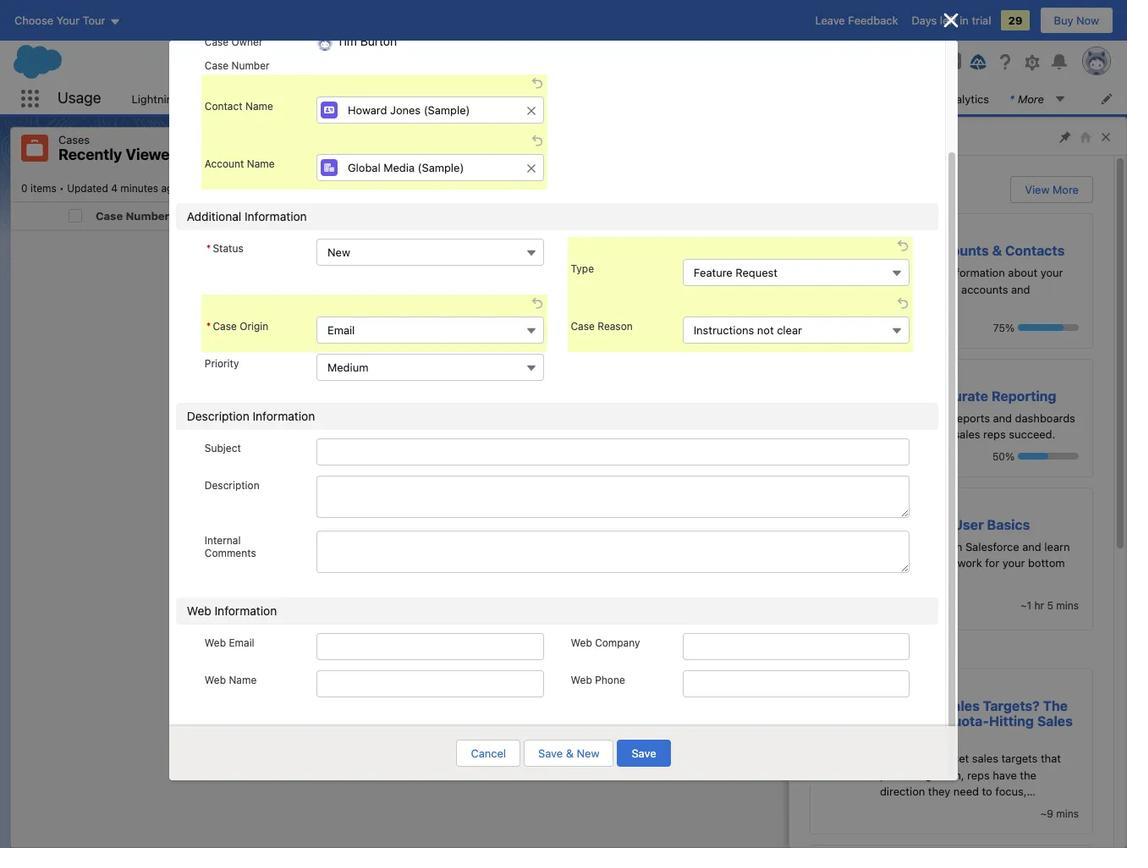 Task type: vqa. For each thing, say whether or not it's contained in the screenshot.
Acme - 1100 Widgets (Sample) Link
no



Task type: describe. For each thing, give the bounding box(es) containing it.
try
[[503, 526, 520, 539]]

what
[[880, 699, 915, 714]]

dashboards
[[1016, 411, 1076, 425]]

progress bar image for deliver accurate reporting
[[1018, 453, 1049, 460]]

description information
[[187, 409, 315, 424]]

guidance for set
[[880, 228, 929, 241]]

+300
[[888, 599, 916, 612]]

Contact Name text field
[[317, 97, 544, 124]]

clear
[[777, 324, 803, 337]]

information for description information
[[253, 409, 315, 424]]

recently.
[[621, 509, 664, 523]]

make
[[918, 556, 945, 570]]

article
[[880, 683, 914, 697]]

case owner alias
[[883, 209, 979, 222]]

type
[[571, 263, 594, 276]]

feature
[[694, 266, 733, 280]]

teams
[[880, 729, 923, 744]]

not
[[758, 324, 774, 337]]

save for save
[[632, 747, 657, 760]]

have
[[993, 769, 1017, 782]]

Priority, Medium button
[[317, 354, 544, 381]]

started
[[902, 540, 938, 553]]

•
[[59, 182, 64, 194]]

case down case owner
[[205, 60, 229, 72]]

work
[[958, 556, 983, 570]]

information for additional information
[[245, 210, 307, 224]]

web company
[[571, 637, 640, 650]]

line.
[[880, 573, 902, 586]]

~1
[[1021, 599, 1032, 612]]

cancel button
[[457, 740, 521, 767]]

guidance set deliver accurate reporting start creating reports and dashboards that help your sales reps succeed.
[[880, 373, 1076, 441]]

hit
[[960, 802, 973, 815]]

1 mins from the top
[[1057, 599, 1079, 612]]

0 horizontal spatial new
[[577, 747, 600, 760]]

status containing you haven't viewed any cases recently.
[[463, 508, 664, 541]]

left
[[940, 14, 957, 27]]

Web Phone text field
[[683, 671, 910, 698]]

focus,
[[996, 785, 1027, 799]]

haven't
[[485, 509, 523, 523]]

new inside recently viewed|cases|list view element
[[964, 141, 986, 155]]

number inside case number button
[[126, 209, 169, 222]]

more
[[1053, 183, 1079, 196]]

web for web phone
[[571, 674, 592, 687]]

analytics
[[943, 92, 990, 105]]

1 horizontal spatial number
[[232, 60, 270, 72]]

subject button
[[287, 202, 465, 229]]

the
[[1044, 699, 1068, 714]]

save button
[[618, 740, 671, 767]]

save for save & new
[[538, 747, 563, 760]]

hitting
[[990, 714, 1035, 729]]

name for web name
[[229, 674, 257, 687]]

they
[[929, 785, 951, 799]]

* button
[[317, 317, 544, 344]]

lightning usage link
[[121, 83, 225, 114]]

about
[[1009, 266, 1038, 279]]

4
[[111, 182, 118, 194]]

* button
[[317, 239, 544, 266]]

calendar
[[384, 92, 430, 105]]

guidance set set up accounts & contacts start storing information about your customers with accounts and contacts.
[[880, 228, 1065, 312]]

75%
[[994, 321, 1015, 334]]

it
[[948, 556, 955, 570]]

you haven't viewed any cases recently. try switching list views.
[[463, 509, 664, 539]]

contact name
[[205, 100, 273, 113]]

lightning
[[132, 92, 179, 105]]

subject
[[294, 209, 336, 222]]

recently viewed status
[[21, 182, 67, 194]]

get
[[880, 540, 899, 553]]

buy
[[1054, 14, 1074, 27]]

contact
[[205, 100, 243, 113]]

calendar list item
[[374, 83, 462, 114]]

usage inside 'lightning usage' link
[[182, 92, 215, 105]]

case left reason
[[571, 320, 595, 333]]

salesforce user basics button
[[880, 517, 1031, 532]]

view more
[[1026, 183, 1079, 196]]

customers
[[880, 282, 934, 296]]

case number inside case number button
[[96, 209, 169, 222]]

your inside guidance set deliver accurate reporting start creating reports and dashboards that help your sales reps succeed.
[[929, 428, 951, 441]]

case owner alias button
[[876, 202, 1054, 229]]

accurate
[[930, 388, 989, 403]]

that inside article what are sales targets? the secret to quota-hitting sales teams when leaders set sales targets that push for growth, reps have the direction they need to focus, strategize, and hit quota. ~9 mins
[[1041, 752, 1062, 766]]

information
[[947, 266, 1006, 279]]

progress bar progress bar for set up accounts & contacts
[[1018, 324, 1079, 331]]

reps inside guidance set deliver accurate reporting start creating reports and dashboards that help your sales reps succeed.
[[984, 428, 1006, 441]]

1 horizontal spatial sales
[[1038, 714, 1073, 729]]

article what are sales targets? the secret to quota-hitting sales teams when leaders set sales targets that push for growth, reps have the direction they need to focus, strategize, and hit quota. ~9 mins
[[880, 683, 1079, 820]]

cell inside recently viewed|cases|list view element
[[62, 202, 89, 230]]

the
[[1020, 769, 1037, 782]]

owner for change owner
[[1058, 141, 1091, 155]]

in
[[960, 14, 969, 27]]

change owner
[[1015, 141, 1091, 155]]

with inside trailhead salesforce user basics get started with salesforce and learn how to make it work for your bottom line.
[[941, 540, 963, 553]]

1 vertical spatial to
[[927, 714, 940, 729]]

list view controls image
[[911, 167, 948, 194]]

case reason
[[571, 320, 633, 333]]

item number element
[[11, 202, 62, 230]]

help
[[904, 428, 926, 441]]

deliver
[[880, 388, 926, 403]]

user
[[953, 517, 984, 532]]

owner for case owner
[[232, 36, 263, 48]]

0
[[21, 182, 28, 194]]

days
[[912, 14, 937, 27]]

viewed
[[526, 509, 562, 523]]

case up "up"
[[883, 209, 910, 222]]

Case Reason button
[[683, 317, 910, 344]]

new button
[[950, 135, 1000, 161]]

50%
[[993, 450, 1015, 463]]

inverse image
[[942, 10, 962, 30]]

hr
[[1035, 599, 1045, 612]]

campaigns link
[[462, 83, 540, 114]]

& inside guidance set set up accounts & contacts start storing information about your customers with accounts and contacts.
[[993, 243, 1003, 258]]

recently viewed|cases|list view element
[[10, 127, 1118, 848]]

for inside article what are sales targets? the secret to quota-hitting sales teams when leaders set sales targets that push for growth, reps have the direction they need to focus, strategize, and hit quota. ~9 mins
[[909, 769, 923, 782]]

1 * from the top
[[206, 243, 211, 255]]

phone
[[595, 674, 625, 687]]

mins inside article what are sales targets? the secret to quota-hitting sales teams when leaders set sales targets that push for growth, reps have the direction they need to focus, strategize, and hit quota. ~9 mins
[[1057, 807, 1079, 820]]

guidance for deliver
[[880, 373, 929, 386]]

list containing lightning usage
[[121, 83, 1128, 114]]

and inside guidance set deliver accurate reporting start creating reports and dashboards that help your sales reps succeed.
[[994, 411, 1013, 425]]

& inside button
[[566, 747, 574, 760]]

switching
[[523, 526, 571, 539]]

description
[[187, 409, 250, 424]]

how
[[880, 556, 902, 570]]

leave feedback link
[[816, 14, 899, 27]]

~9
[[1041, 807, 1054, 820]]

for inside trailhead salesforce user basics get started with salesforce and learn how to make it work for your bottom line.
[[986, 556, 1000, 570]]

leave feedback
[[816, 14, 899, 27]]

web for web information
[[187, 604, 211, 618]]



Task type: locate. For each thing, give the bounding box(es) containing it.
that right the targets at the bottom of page
[[1041, 752, 1062, 766]]

case number down case owner
[[205, 60, 270, 72]]

1 horizontal spatial case number
[[205, 60, 270, 72]]

0 horizontal spatial cases
[[58, 133, 90, 146]]

list
[[574, 526, 589, 539]]

None text field
[[317, 439, 910, 466], [317, 634, 544, 661], [317, 439, 910, 466], [317, 634, 544, 661]]

1 vertical spatial accounts
[[928, 243, 989, 258]]

buy now
[[1054, 14, 1100, 27]]

information up web name
[[215, 604, 277, 618]]

save right save & new
[[632, 747, 657, 760]]

case down 4
[[96, 209, 123, 222]]

2 vertical spatial owner
[[913, 209, 949, 222]]

5
[[1048, 599, 1054, 612]]

view more button
[[1011, 176, 1094, 203]]

start down deliver
[[880, 411, 906, 425]]

cases up views.
[[586, 509, 618, 523]]

calendar link
[[374, 83, 440, 114]]

0 vertical spatial with
[[937, 282, 959, 296]]

web for web company
[[571, 637, 592, 650]]

instructions
[[694, 324, 755, 337]]

save & new
[[538, 747, 600, 760]]

growth,
[[926, 769, 965, 782]]

subject element
[[287, 202, 483, 230]]

any
[[565, 509, 583, 523]]

case up contact
[[205, 36, 229, 48]]

sales right set
[[973, 752, 999, 766]]

accounts link
[[225, 83, 293, 114]]

0 vertical spatial guidance
[[880, 228, 929, 241]]

1 horizontal spatial accounts
[[928, 243, 989, 258]]

0 horizontal spatial &
[[566, 747, 574, 760]]

deliver accurate reporting button
[[880, 388, 1057, 403]]

view
[[1026, 183, 1050, 196]]

2 progress bar image from the top
[[1018, 453, 1049, 460]]

sales right hitting
[[1038, 714, 1073, 729]]

web left "company"
[[571, 637, 592, 650]]

quota.
[[976, 802, 1008, 815]]

new
[[964, 141, 986, 155], [577, 747, 600, 760]]

0 vertical spatial your
[[1041, 266, 1064, 279]]

and
[[1012, 282, 1031, 296], [994, 411, 1013, 425], [1023, 540, 1042, 553], [938, 802, 957, 815]]

0 vertical spatial *
[[206, 243, 211, 255]]

save & new button
[[524, 740, 614, 767]]

item number image
[[11, 202, 62, 229]]

cases right cases image
[[58, 133, 90, 146]]

contacts
[[1006, 243, 1065, 258]]

and down reporting
[[994, 411, 1013, 425]]

2 vertical spatial set
[[932, 373, 949, 386]]

start up customers
[[880, 266, 906, 279]]

progress bar image
[[1018, 324, 1064, 331], [1018, 453, 1049, 460]]

recently
[[58, 146, 122, 163]]

analytics link
[[933, 83, 1000, 114]]

2 horizontal spatial to
[[983, 785, 993, 799]]

0 vertical spatial sales
[[954, 428, 981, 441]]

case number element
[[89, 202, 297, 230]]

reporting
[[992, 388, 1057, 403]]

1 vertical spatial cases
[[586, 509, 618, 523]]

group
[[896, 52, 931, 72]]

set for set
[[932, 228, 949, 241]]

1 horizontal spatial usage
[[182, 92, 215, 105]]

accounts inside guidance set set up accounts & contacts start storing information about your customers with accounts and contacts.
[[928, 243, 989, 258]]

0 vertical spatial cases
[[58, 133, 90, 146]]

storing
[[909, 266, 944, 279]]

case owner alias element
[[876, 202, 1083, 230]]

action element
[[1073, 202, 1117, 230]]

reps up need
[[968, 769, 990, 782]]

+300 points
[[888, 599, 950, 612]]

0 vertical spatial set
[[932, 228, 949, 241]]

0 vertical spatial number
[[232, 60, 270, 72]]

and up the bottom
[[1023, 540, 1042, 553]]

change owner button
[[1002, 135, 1105, 161]]

your left the bottom
[[1003, 556, 1026, 570]]

number down the 'minutes'
[[126, 209, 169, 222]]

number down case owner
[[232, 60, 270, 72]]

accounts list item
[[225, 83, 315, 114]]

reps up 50%
[[984, 428, 1006, 441]]

0 horizontal spatial accounts
[[235, 92, 283, 105]]

0 vertical spatial mins
[[1057, 599, 1079, 612]]

1 guidance from the top
[[880, 228, 929, 241]]

viewed
[[126, 146, 179, 163]]

cases image
[[21, 135, 48, 162]]

1 horizontal spatial owner
[[913, 209, 949, 222]]

1 vertical spatial mins
[[1057, 807, 1079, 820]]

0 horizontal spatial save
[[538, 747, 563, 760]]

web information
[[187, 604, 277, 618]]

name for contact name
[[246, 100, 273, 113]]

minutes
[[120, 182, 158, 194]]

0 horizontal spatial your
[[929, 428, 951, 441]]

0 vertical spatial name
[[246, 100, 273, 113]]

set inside guidance set deliver accurate reporting start creating reports and dashboards that help your sales reps succeed.
[[932, 373, 949, 386]]

2 start from the top
[[880, 411, 906, 425]]

~1 hr 5 mins
[[1021, 599, 1079, 612]]

0 vertical spatial information
[[245, 210, 307, 224]]

progress bar image down succeed.
[[1018, 453, 1049, 460]]

mins right 5
[[1057, 599, 1079, 612]]

start inside guidance set deliver accurate reporting start creating reports and dashboards that help your sales reps succeed.
[[880, 411, 906, 425]]

accounts
[[962, 282, 1009, 296]]

name down web information on the bottom of the page
[[229, 674, 257, 687]]

web down web information on the bottom of the page
[[205, 674, 226, 687]]

sales down reports
[[954, 428, 981, 441]]

2 * from the top
[[206, 320, 211, 333]]

set down case owner alias
[[932, 228, 949, 241]]

set left "up"
[[880, 243, 903, 258]]

0 horizontal spatial for
[[909, 769, 923, 782]]

mins
[[1057, 599, 1079, 612], [1057, 807, 1079, 820]]

1 vertical spatial sales
[[973, 752, 999, 766]]

guidance inside guidance set set up accounts & contacts start storing information about your customers with accounts and contacts.
[[880, 228, 929, 241]]

0 horizontal spatial owner
[[232, 36, 263, 48]]

owner up the accounts link
[[232, 36, 263, 48]]

0 vertical spatial case number
[[205, 60, 270, 72]]

case owner
[[205, 36, 263, 48]]

progress bar progress bar for deliver accurate reporting
[[1018, 453, 1079, 460]]

that
[[880, 428, 901, 441], [1041, 752, 1062, 766]]

updated
[[67, 182, 108, 194]]

1 start from the top
[[880, 266, 906, 279]]

your down contacts
[[1041, 266, 1064, 279]]

for right work
[[986, 556, 1000, 570]]

1 vertical spatial reps
[[968, 769, 990, 782]]

mins right ~9
[[1057, 807, 1079, 820]]

1 vertical spatial for
[[909, 769, 923, 782]]

owner right change
[[1058, 141, 1091, 155]]

with down storing
[[937, 282, 959, 296]]

guidance up "up"
[[880, 228, 929, 241]]

2 vertical spatial your
[[1003, 556, 1026, 570]]

you
[[463, 509, 482, 523]]

& left save button
[[566, 747, 574, 760]]

1 vertical spatial with
[[941, 540, 963, 553]]

with inside guidance set set up accounts & contacts start storing information about your customers with accounts and contacts.
[[937, 282, 959, 296]]

usage
[[58, 89, 101, 107], [182, 92, 215, 105]]

sales
[[945, 699, 980, 714], [1038, 714, 1073, 729]]

1 horizontal spatial cases
[[586, 509, 618, 523]]

0 horizontal spatial salesforce
[[880, 517, 950, 532]]

2 progress bar progress bar from the top
[[1018, 453, 1079, 460]]

0 horizontal spatial sales
[[945, 699, 980, 714]]

case number down the 'minutes'
[[96, 209, 169, 222]]

1 vertical spatial guidance
[[880, 373, 929, 386]]

with up 'it'
[[941, 540, 963, 553]]

set
[[932, 228, 949, 241], [880, 243, 903, 258], [932, 373, 949, 386]]

set
[[954, 752, 970, 766]]

that inside guidance set deliver accurate reporting start creating reports and dashboards that help your sales reps succeed.
[[880, 428, 901, 441]]

targets?
[[983, 699, 1040, 714]]

1 horizontal spatial salesforce
[[966, 540, 1020, 553]]

items
[[30, 182, 57, 194]]

0 vertical spatial salesforce
[[880, 517, 950, 532]]

1 vertical spatial number
[[126, 209, 169, 222]]

start
[[880, 266, 906, 279], [880, 411, 906, 425]]

progress bar progress bar right 75%
[[1018, 324, 1079, 331]]

reps inside article what are sales targets? the secret to quota-hitting sales teams when leaders set sales targets that push for growth, reps have the direction they need to focus, strategize, and hit quota. ~9 mins
[[968, 769, 990, 782]]

what are sales targets? the secret to quota-hitting sales teams button
[[880, 699, 1079, 744]]

web up web name
[[187, 604, 211, 618]]

web for web name
[[205, 674, 226, 687]]

0 horizontal spatial number
[[126, 209, 169, 222]]

0 vertical spatial &
[[993, 243, 1003, 258]]

progress bar image for set up accounts & contacts
[[1018, 324, 1064, 331]]

1 horizontal spatial &
[[993, 243, 1003, 258]]

1 horizontal spatial new
[[964, 141, 986, 155]]

campaigns list item
[[462, 83, 562, 114]]

2 vertical spatial to
[[983, 785, 993, 799]]

0 horizontal spatial that
[[880, 428, 901, 441]]

1 vertical spatial *
[[206, 320, 211, 333]]

progress bar image right 75%
[[1018, 324, 1064, 331]]

owner
[[232, 36, 263, 48], [1058, 141, 1091, 155], [913, 209, 949, 222]]

0 horizontal spatial to
[[905, 556, 915, 570]]

instructions not clear
[[694, 324, 803, 337]]

Global Media (Sample) text field
[[317, 154, 544, 182]]

start inside guidance set set up accounts & contacts start storing information about your customers with accounts and contacts.
[[880, 266, 906, 279]]

that left help
[[880, 428, 901, 441]]

Search Recently Viewed list view. search field
[[704, 167, 908, 194]]

set up accounts & contacts button
[[880, 243, 1065, 258]]

sales inside article what are sales targets? the secret to quota-hitting sales teams when leaders set sales targets that push for growth, reps have the direction they need to focus, strategize, and hit quota. ~9 mins
[[973, 752, 999, 766]]

and inside guidance set set up accounts & contacts start storing information about your customers with accounts and contacts.
[[1012, 282, 1031, 296]]

name right contact
[[246, 100, 273, 113]]

and inside trailhead salesforce user basics get started with salesforce and learn how to make it work for your bottom line.
[[1023, 540, 1042, 553]]

0 vertical spatial start
[[880, 266, 906, 279]]

to up quota.
[[983, 785, 993, 799]]

2 save from the left
[[632, 747, 657, 760]]

case
[[205, 36, 229, 48], [205, 60, 229, 72], [96, 209, 123, 222], [883, 209, 910, 222], [571, 320, 595, 333]]

leave
[[816, 14, 846, 27]]

days left in trial
[[912, 14, 992, 27]]

to right how at the bottom right of page
[[905, 556, 915, 570]]

sales inside guidance set deliver accurate reporting start creating reports and dashboards that help your sales reps succeed.
[[954, 428, 981, 441]]

web phone
[[571, 674, 625, 687]]

1 vertical spatial information
[[253, 409, 315, 424]]

and down about
[[1012, 282, 1031, 296]]

0 vertical spatial owner
[[232, 36, 263, 48]]

reason
[[598, 320, 633, 333]]

set up the accurate
[[932, 373, 949, 386]]

None text field
[[317, 476, 910, 519], [317, 531, 910, 574], [317, 476, 910, 519], [317, 531, 910, 574]]

1 vertical spatial salesforce
[[966, 540, 1020, 553]]

web name
[[205, 674, 257, 687]]

Web Company text field
[[683, 634, 910, 661]]

0 vertical spatial progress bar image
[[1018, 324, 1064, 331]]

set for deliver
[[932, 373, 949, 386]]

sales
[[954, 428, 981, 441], [973, 752, 999, 766]]

progress bar progress bar
[[1018, 324, 1079, 331], [1018, 453, 1079, 460]]

Type button
[[683, 259, 910, 287]]

request
[[736, 266, 778, 280]]

1 progress bar progress bar from the top
[[1018, 324, 1079, 331]]

your inside trailhead salesforce user basics get started with salesforce and learn how to make it work for your bottom line.
[[1003, 556, 1026, 570]]

1 vertical spatial new
[[577, 747, 600, 760]]

search... button
[[368, 48, 707, 75]]

information right additional
[[245, 210, 307, 224]]

1 vertical spatial name
[[229, 674, 257, 687]]

owner left alias
[[913, 209, 949, 222]]

salesforce down the trailhead
[[880, 517, 950, 532]]

2 horizontal spatial owner
[[1058, 141, 1091, 155]]

0 vertical spatial to
[[905, 556, 915, 570]]

1 horizontal spatial to
[[927, 714, 940, 729]]

owner for case owner alias
[[913, 209, 949, 222]]

list
[[121, 83, 1128, 114]]

change
[[1015, 141, 1055, 155]]

contacts.
[[880, 299, 928, 312]]

cell
[[62, 202, 89, 230]]

0 horizontal spatial case number
[[96, 209, 169, 222]]

0 vertical spatial reps
[[984, 428, 1006, 441]]

0 vertical spatial that
[[880, 428, 901, 441]]

progress bar progress bar down succeed.
[[1018, 453, 1079, 460]]

to right secret
[[927, 714, 940, 729]]

1 vertical spatial progress bar progress bar
[[1018, 453, 1079, 460]]

trial
[[972, 14, 992, 27]]

cases inside you haven't viewed any cases recently. try switching list views.
[[586, 509, 618, 523]]

guidance up deliver
[[880, 373, 929, 386]]

0 vertical spatial new
[[964, 141, 986, 155]]

accounts
[[235, 92, 283, 105], [928, 243, 989, 258]]

save right cancel button
[[538, 747, 563, 760]]

1 vertical spatial case number
[[96, 209, 169, 222]]

chatter
[[326, 92, 364, 105]]

1 vertical spatial that
[[1041, 752, 1062, 766]]

accounts up information
[[928, 243, 989, 258]]

quota-
[[943, 714, 990, 729]]

1 vertical spatial &
[[566, 747, 574, 760]]

action image
[[1073, 202, 1117, 229]]

feature request
[[694, 266, 778, 280]]

accounts down case owner
[[235, 92, 283, 105]]

1 vertical spatial start
[[880, 411, 906, 425]]

1 progress bar image from the top
[[1018, 324, 1064, 331]]

direction
[[880, 785, 926, 799]]

2 mins from the top
[[1057, 807, 1079, 820]]

learn
[[1045, 540, 1071, 553]]

salesforce down basics
[[966, 540, 1020, 553]]

& up information
[[993, 243, 1003, 258]]

save inside button
[[632, 747, 657, 760]]

1 vertical spatial progress bar image
[[1018, 453, 1049, 460]]

2 horizontal spatial your
[[1041, 266, 1064, 279]]

0 horizontal spatial usage
[[58, 89, 101, 107]]

campaigns
[[473, 92, 530, 105]]

information for web information
[[215, 604, 277, 618]]

information right description
[[253, 409, 315, 424]]

Web Name text field
[[317, 671, 544, 698]]

accounts inside list item
[[235, 92, 283, 105]]

are
[[918, 699, 941, 714]]

display as table image
[[952, 167, 989, 194]]

web
[[187, 604, 211, 618], [571, 637, 592, 650], [205, 674, 226, 687], [571, 674, 592, 687]]

new up display as table image
[[964, 141, 986, 155]]

guidance inside guidance set deliver accurate reporting start creating reports and dashboards that help your sales reps succeed.
[[880, 373, 929, 386]]

2 vertical spatial information
[[215, 604, 277, 618]]

sales right are
[[945, 699, 980, 714]]

1 horizontal spatial that
[[1041, 752, 1062, 766]]

1 save from the left
[[538, 747, 563, 760]]

case number
[[205, 60, 270, 72], [96, 209, 169, 222]]

0 vertical spatial for
[[986, 556, 1000, 570]]

0 vertical spatial accounts
[[235, 92, 283, 105]]

1 horizontal spatial for
[[986, 556, 1000, 570]]

usage up recently
[[58, 89, 101, 107]]

and inside article what are sales targets? the secret to quota-hitting sales teams when leaders set sales targets that push for growth, reps have the direction they need to focus, strategize, and hit quota. ~9 mins
[[938, 802, 957, 815]]

save inside button
[[538, 747, 563, 760]]

usage right lightning
[[182, 92, 215, 105]]

to inside trailhead salesforce user basics get started with salesforce and learn how to make it work for your bottom line.
[[905, 556, 915, 570]]

1 horizontal spatial save
[[632, 747, 657, 760]]

web left phone
[[571, 674, 592, 687]]

and down they
[[938, 802, 957, 815]]

your down creating
[[929, 428, 951, 441]]

feedback
[[849, 14, 899, 27]]

your inside guidance set set up accounts & contacts start storing information about your customers with accounts and contacts.
[[1041, 266, 1064, 279]]

29
[[1009, 14, 1023, 27]]

1 vertical spatial your
[[929, 428, 951, 441]]

1 horizontal spatial your
[[1003, 556, 1026, 570]]

information
[[245, 210, 307, 224], [253, 409, 315, 424], [215, 604, 277, 618]]

2 guidance from the top
[[880, 373, 929, 386]]

new left save button
[[577, 747, 600, 760]]

status
[[463, 508, 664, 541]]

for up direction
[[909, 769, 923, 782]]

0 vertical spatial progress bar progress bar
[[1018, 324, 1079, 331]]

1 vertical spatial set
[[880, 243, 903, 258]]

1 vertical spatial owner
[[1058, 141, 1091, 155]]



